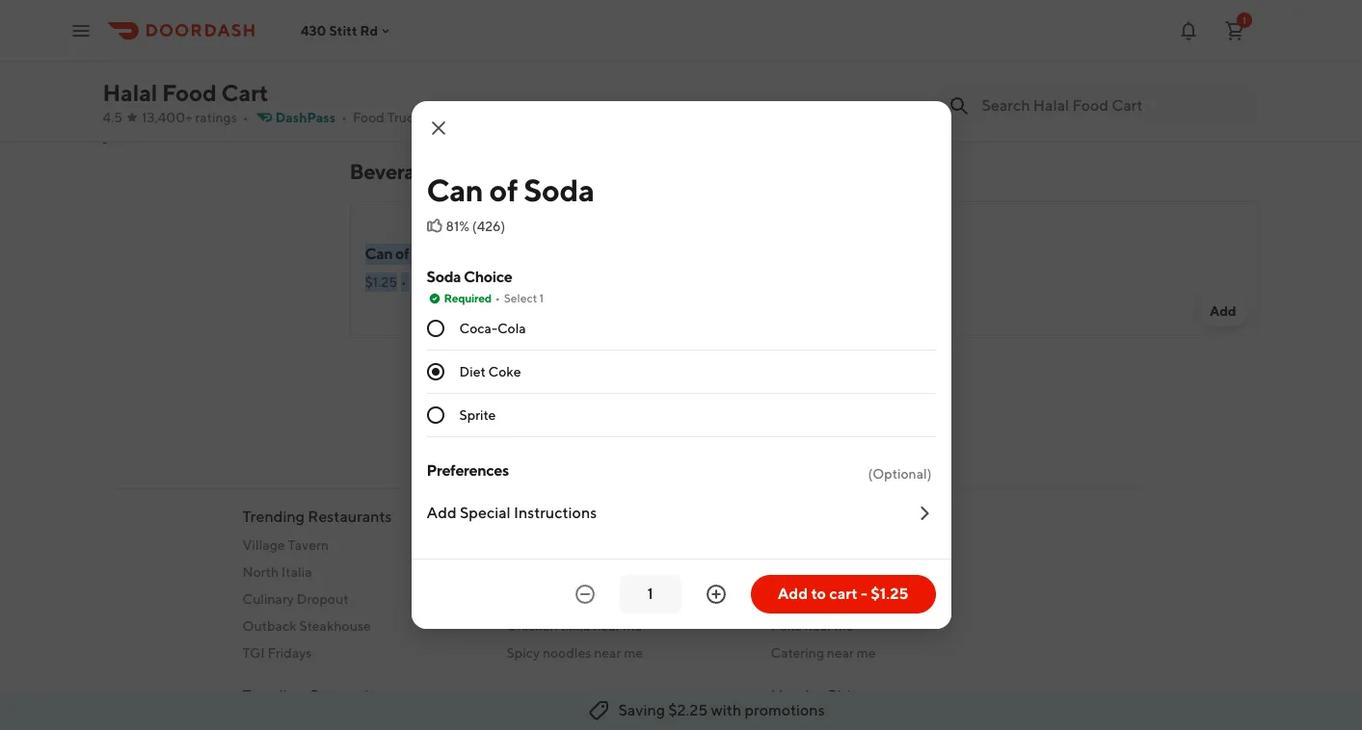 Task type: locate. For each thing, give the bounding box(es) containing it.
notification bell image
[[1177, 19, 1200, 42]]

choice
[[464, 268, 512, 286]]

0 vertical spatial 81% (426)
[[446, 219, 506, 234]]

1 horizontal spatial halal
[[433, 110, 464, 125]]

1 horizontal spatial can
[[427, 172, 483, 208]]

$1.25 down spanish near me link
[[871, 585, 908, 603]]

1 vertical spatial beverage
[[349, 159, 439, 184]]

steakhouse
[[299, 619, 371, 634]]

1 top from the left
[[507, 508, 533, 526]]

trending restaurants
[[242, 508, 392, 526]]

me up 'chicken tikka near me' link
[[607, 592, 626, 607]]

0 vertical spatial trending
[[242, 508, 305, 526]]

me
[[623, 508, 646, 526], [900, 508, 923, 526]]

1 horizontal spatial of
[[489, 172, 518, 208]]

reviews button
[[103, 9, 326, 43]]

1 me from the left
[[623, 508, 646, 526]]

north italia link
[[242, 563, 483, 582]]

cola
[[497, 321, 526, 336]]

0 horizontal spatial halal
[[103, 79, 157, 106]]

outback steakhouse
[[242, 619, 371, 634]]

1 vertical spatial (426)
[[454, 275, 488, 290]]

soda for 81% (426)
[[524, 172, 594, 208]]

of inside can of soda dialog
[[489, 172, 518, 208]]

instructions
[[514, 504, 597, 522]]

0 vertical spatial of
[[489, 172, 518, 208]]

top left cuisines
[[771, 508, 797, 526]]

(426) up choice at top left
[[472, 219, 506, 234]]

1 vertical spatial trending
[[242, 687, 305, 706]]

0 vertical spatial beverage
[[118, 122, 175, 138]]

1 vertical spatial 81% (426)
[[428, 275, 488, 290]]

catering
[[771, 646, 824, 661]]

• left select
[[495, 291, 500, 306]]

(426) inside can of soda dialog
[[472, 219, 506, 234]]

1 items, open order cart image
[[1223, 19, 1246, 42]]

can of soda for 81% (426)
[[427, 172, 594, 208]]

0 vertical spatial 81%
[[446, 219, 470, 234]]

0 vertical spatial food
[[162, 79, 217, 106]]

noodles
[[543, 646, 591, 661]]

• right dashpass
[[341, 110, 347, 125]]

0 horizontal spatial can
[[365, 245, 393, 263]]

2 vertical spatial soda
[[427, 268, 461, 286]]

beverage down meals
[[118, 122, 175, 138]]

1 vertical spatial of
[[395, 245, 409, 263]]

1 horizontal spatial top
[[771, 508, 797, 526]]

culinary dropout
[[242, 592, 348, 607]]

13,400+ ratings •
[[142, 110, 248, 125]]

2 trending from the top
[[242, 687, 305, 706]]

0 vertical spatial soda
[[524, 172, 594, 208]]

0 vertical spatial can of soda
[[427, 172, 594, 208]]

1 right select
[[539, 291, 544, 306]]

catering near me
[[771, 646, 876, 661]]

$1.25 inside button
[[871, 585, 908, 603]]

chicken
[[507, 619, 558, 634]]

indian near me
[[771, 592, 861, 607]]

2 top from the left
[[771, 508, 797, 526]]

0 vertical spatial 1
[[1243, 14, 1246, 26]]

saving $2.25 with promotions
[[618, 702, 825, 720]]

outback
[[242, 619, 297, 634]]

0 horizontal spatial beverage
[[118, 122, 175, 138]]

me inside "link"
[[604, 565, 623, 580]]

soda choice group
[[427, 267, 936, 438]]

1 horizontal spatial 1
[[1243, 14, 1246, 26]]

0 vertical spatial (426)
[[472, 219, 506, 234]]

81% up required
[[428, 275, 452, 290]]

can inside dialog
[[427, 172, 483, 208]]

culinary
[[242, 592, 294, 607]]

can up $1.25 •
[[365, 245, 393, 263]]

indian
[[771, 592, 809, 607]]

open menu image
[[69, 19, 93, 42]]

sprite
[[459, 408, 496, 423]]

(optional)
[[868, 467, 932, 482]]

spring rolls near me link
[[507, 590, 748, 609]]

of
[[489, 172, 518, 208], [395, 245, 409, 263]]

of for 81% (426)
[[489, 172, 518, 208]]

can down close can of soda image
[[427, 172, 483, 208]]

$1.25
[[365, 275, 397, 290], [871, 585, 908, 603]]

0 horizontal spatial top
[[507, 508, 533, 526]]

can of soda up $1.25 •
[[365, 245, 446, 263]]

dashpass
[[275, 110, 336, 125]]

add
[[747, 84, 774, 99], [1210, 84, 1236, 99], [1210, 304, 1236, 319], [427, 504, 457, 522], [778, 585, 808, 603]]

(426) up required
[[454, 275, 488, 290]]

top dishes near me
[[507, 508, 646, 526]]

dashpass •
[[275, 110, 347, 125]]

1 inside button
[[1243, 14, 1246, 26]]

81% up soda choice
[[446, 219, 470, 234]]

trending categories
[[242, 687, 384, 706]]

81% (426) up required
[[428, 275, 488, 290]]

add to cart - $1.25 button
[[750, 576, 936, 614]]

430
[[301, 23, 326, 38]]

food left trucks,
[[353, 110, 384, 125]]

0 horizontal spatial 1
[[539, 291, 544, 306]]

add button
[[735, 76, 785, 107], [1198, 76, 1248, 107], [1198, 296, 1248, 327]]

popular
[[118, 53, 166, 68]]

top for top cuisines near me
[[771, 508, 797, 526]]

with
[[711, 702, 742, 720]]

0 horizontal spatial near
[[586, 508, 620, 526]]

can of soda inside dialog
[[427, 172, 594, 208]]

0 horizontal spatial food
[[162, 79, 217, 106]]

village tavern
[[242, 538, 329, 553]]

0 vertical spatial can
[[427, 172, 483, 208]]

$1.25 left soda choice
[[365, 275, 397, 290]]

tgi
[[242, 646, 265, 661]]

add to cart - $1.25
[[778, 585, 908, 603]]

diet coke
[[459, 364, 521, 380]]

dropout
[[297, 592, 348, 607]]

0 horizontal spatial $1.25
[[365, 275, 397, 290]]

me up coq au vin near me "link"
[[623, 508, 646, 526]]

add button for '7. falafel salad' image
[[1198, 76, 1248, 107]]

2 me from the left
[[900, 508, 923, 526]]

spring rolls near me
[[507, 592, 626, 607]]

0 vertical spatial halal
[[103, 79, 157, 106]]

9.
[[365, 15, 377, 34]]

0 vertical spatial $1.25
[[365, 275, 397, 290]]

spicy noodles near me link
[[507, 644, 748, 663]]

halal up '4.5' on the top of the page
[[103, 79, 157, 106]]

tgi fridays link
[[242, 644, 483, 663]]

spanish near me
[[771, 565, 871, 580]]

trending for trending categories
[[242, 687, 305, 706]]

near down (optional)
[[862, 508, 897, 526]]

1 vertical spatial can of soda
[[365, 245, 446, 263]]

1 horizontal spatial near
[[862, 508, 897, 526]]

1 vertical spatial halal
[[433, 110, 464, 125]]

rolls
[[549, 592, 575, 607]]

soda
[[524, 172, 594, 208], [412, 245, 446, 263], [427, 268, 461, 286]]

top for top dishes near me
[[507, 508, 533, 526]]

1 vertical spatial food
[[353, 110, 384, 125]]

food up the 13,400+ ratings •
[[162, 79, 217, 106]]

1 vertical spatial soda
[[412, 245, 446, 263]]

culinary dropout link
[[242, 590, 483, 609]]

of up $1.25 •
[[395, 245, 409, 263]]

1 horizontal spatial $1.25
[[871, 585, 908, 603]]

me right to
[[842, 592, 861, 607]]

diet
[[459, 364, 486, 380]]

can of soda
[[427, 172, 594, 208], [365, 245, 446, 263]]

me up spring rolls near me link
[[604, 565, 623, 580]]

me down (optional)
[[900, 508, 923, 526]]

1 near from the left
[[586, 508, 620, 526]]

0 horizontal spatial me
[[623, 508, 646, 526]]

me
[[604, 565, 623, 580], [851, 565, 871, 580], [607, 592, 626, 607], [842, 592, 861, 607], [623, 619, 642, 634], [835, 619, 854, 634], [624, 646, 643, 661], [857, 646, 876, 661]]

me down add to cart - $1.25 button
[[835, 619, 854, 634]]

village
[[242, 538, 285, 553]]

2 near from the left
[[862, 508, 897, 526]]

close can of soda image
[[427, 117, 450, 140]]

1 vertical spatial 1
[[539, 291, 544, 306]]

•
[[243, 110, 248, 125], [341, 110, 347, 125], [401, 275, 407, 290], [495, 291, 500, 306]]

1 horizontal spatial me
[[900, 508, 923, 526]]

halal
[[103, 79, 157, 106], [433, 110, 464, 125]]

near
[[574, 565, 601, 580], [822, 565, 849, 580], [577, 592, 604, 607], [812, 592, 839, 607], [593, 619, 620, 634], [805, 619, 832, 634], [594, 646, 621, 661], [827, 646, 854, 661]]

1 right notification bell image
[[1243, 14, 1246, 26]]

poke near me
[[771, 619, 854, 634]]

ratings
[[195, 110, 237, 125]]

trending up the village
[[242, 508, 305, 526]]

coq au vin near me
[[507, 565, 623, 580]]

1 vertical spatial can
[[365, 245, 393, 263]]

me down 'chicken tikka near me' link
[[624, 646, 643, 661]]

catering near me link
[[771, 644, 1012, 663]]

1 vertical spatial $1.25
[[871, 585, 908, 603]]

dishes
[[536, 508, 582, 526]]

near right the dishes
[[586, 508, 620, 526]]

beverage down the "food trucks, halal"
[[349, 159, 439, 184]]

(426)
[[472, 219, 506, 234], [454, 275, 488, 290]]

food
[[162, 79, 217, 106], [353, 110, 384, 125]]

vin
[[553, 565, 571, 580]]

81% (426) up soda choice
[[446, 219, 506, 234]]

of up choice at top left
[[489, 172, 518, 208]]

spanish near me link
[[771, 563, 1012, 582]]

1 trending from the top
[[242, 508, 305, 526]]

decrease quantity by 1 image
[[573, 583, 596, 606]]

halal right trucks,
[[433, 110, 464, 125]]

top left the dishes
[[507, 508, 533, 526]]

can of soda up choice at top left
[[427, 172, 594, 208]]

0 horizontal spatial of
[[395, 245, 409, 263]]

me down poke near me link
[[857, 646, 876, 661]]

trending down tgi fridays
[[242, 687, 305, 706]]

north italia
[[242, 565, 312, 580]]



Task type: describe. For each thing, give the bounding box(es) containing it.
poke
[[771, 619, 802, 634]]

fresh
[[365, 41, 399, 57]]

add special instructions button
[[427, 488, 936, 540]]

430 stitt rd
[[301, 23, 378, 38]]

vegetarian
[[486, 41, 551, 57]]

Current quantity is 1 number field
[[631, 584, 669, 605]]

soda choice
[[427, 268, 512, 286]]

chicken tikka near me link
[[507, 617, 748, 636]]

me for top cuisines near me
[[900, 508, 923, 526]]

select
[[504, 291, 537, 306]]

1 vertical spatial 81%
[[428, 275, 452, 290]]

cart
[[829, 585, 858, 603]]

spanish
[[771, 565, 819, 580]]

and
[[402, 41, 425, 57]]

spring
[[507, 592, 546, 607]]

trending for trending restaurants
[[242, 508, 305, 526]]

$1.25 •
[[365, 275, 407, 290]]

9. falafel on pita image
[[660, 0, 797, 119]]

4.5
[[103, 110, 123, 125]]

1 inside soda choice group
[[539, 291, 544, 306]]

can of soda for •
[[365, 245, 446, 263]]

coca-
[[459, 321, 497, 336]]

au
[[535, 565, 550, 580]]

soda for •
[[412, 245, 446, 263]]

popular items button
[[103, 43, 326, 78]]

soda inside group
[[427, 268, 461, 286]]

of for •
[[395, 245, 409, 263]]

near inside "link"
[[574, 565, 601, 580]]

nearby
[[771, 687, 822, 706]]

me up -
[[851, 565, 871, 580]]

9. falafel on pita fresh and healthy a vegetarian delight
[[365, 15, 598, 57]]

required
[[444, 291, 491, 306]]

• select 1
[[495, 291, 544, 306]]

pita
[[448, 15, 476, 34]]

add special instructions
[[427, 504, 597, 522]]

me for top dishes near me
[[623, 508, 646, 526]]

1 button
[[1216, 11, 1254, 50]]

items
[[169, 53, 203, 68]]

trucks,
[[387, 110, 430, 125]]

italia
[[282, 565, 312, 580]]

spicy noodles near me
[[507, 646, 643, 661]]

outback steakhouse link
[[242, 617, 483, 636]]

coke
[[488, 364, 521, 380]]

tikka
[[560, 619, 590, 634]]

north
[[242, 565, 279, 580]]

meals
[[118, 88, 155, 103]]

-
[[861, 585, 867, 603]]

popular items
[[118, 53, 203, 68]]

cuisines
[[800, 508, 859, 526]]

1 horizontal spatial food
[[353, 110, 384, 125]]

spicy
[[507, 646, 540, 661]]

increase quantity by 1 image
[[704, 583, 727, 606]]

81% (426) inside can of soda dialog
[[446, 219, 506, 234]]

near for dishes
[[586, 508, 620, 526]]

promotions
[[745, 702, 825, 720]]

rd
[[360, 23, 378, 38]]

7. falafel salad image
[[1123, 0, 1259, 119]]

top cuisines near me
[[771, 508, 923, 526]]

Coca-Cola radio
[[427, 320, 444, 337]]

tgi fridays
[[242, 646, 312, 661]]

1 horizontal spatial beverage
[[349, 159, 439, 184]]

• inside soda choice group
[[495, 291, 500, 306]]

cart
[[221, 79, 268, 106]]

delight
[[554, 41, 598, 57]]

near for cuisines
[[862, 508, 897, 526]]

poke near me link
[[771, 617, 1012, 636]]

430 stitt rd button
[[301, 23, 393, 38]]

to
[[811, 585, 826, 603]]

saving
[[618, 702, 665, 720]]

reviews
[[118, 18, 169, 34]]

can for 81% (426)
[[427, 172, 483, 208]]

coq au vin near me link
[[507, 563, 748, 582]]

$2.25
[[668, 702, 708, 720]]

13,400+
[[142, 110, 192, 125]]

me up spicy noodles near me link
[[623, 619, 642, 634]]

coca-cola
[[459, 321, 526, 336]]

indian near me link
[[771, 590, 1012, 609]]

coq
[[507, 565, 533, 580]]

categories
[[308, 687, 384, 706]]

• down cart
[[243, 110, 248, 125]]

stitt
[[329, 23, 357, 38]]

Item Search search field
[[982, 95, 1244, 117]]

• left soda choice
[[401, 275, 407, 290]]

add button for 9. falafel on pita image
[[735, 76, 785, 107]]

81% inside can of soda dialog
[[446, 219, 470, 234]]

preferences
[[427, 462, 509, 480]]

food trucks, halal
[[353, 110, 464, 125]]

cities
[[825, 687, 866, 706]]

restaurants
[[308, 508, 392, 526]]

Diet Coke radio
[[427, 363, 444, 381]]

village tavern link
[[242, 536, 483, 555]]

can for •
[[365, 245, 393, 263]]

Sprite radio
[[427, 407, 444, 424]]

can of soda dialog
[[411, 101, 951, 629]]

a
[[477, 41, 484, 57]]

chicken tikka near me
[[507, 619, 642, 634]]



Task type: vqa. For each thing, say whether or not it's contained in the screenshot.
SPANISH
yes



